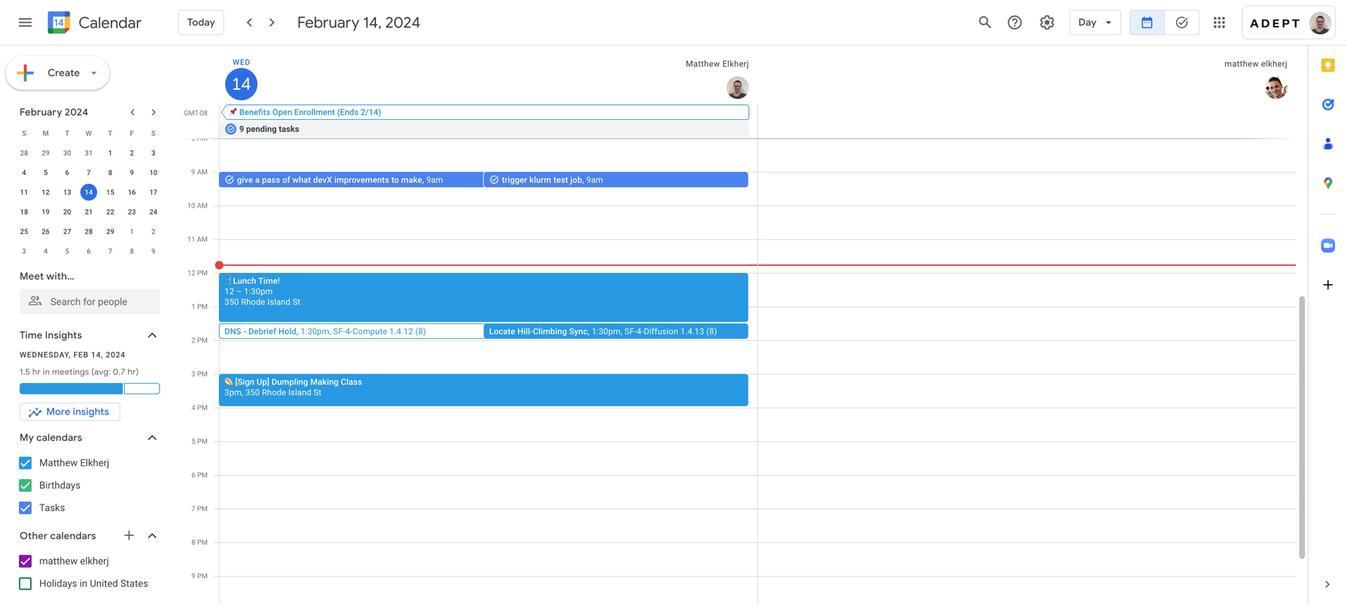 Task type: describe. For each thing, give the bounding box(es) containing it.
my calendars button
[[3, 427, 174, 449]]

day
[[1079, 16, 1097, 29]]

time insights button
[[0, 324, 174, 347]]

st inside the 🥟 [sign up] dumpling making class 3pm , 350 rhode island st
[[314, 388, 321, 397]]

a
[[255, 175, 260, 185]]

tasks
[[39, 502, 65, 514]]

making
[[310, 377, 339, 387]]

give
[[237, 175, 253, 185]]

hill-
[[517, 327, 533, 336]]

pending
[[246, 124, 277, 134]]

350 inside the "🍴lunch time! 12 – 1:30pm 350 rhode island st"
[[225, 297, 239, 307]]

other
[[20, 530, 48, 542]]

rhode inside the "🍴lunch time! 12 – 1:30pm 350 rhode island st"
[[241, 297, 265, 307]]

january 30 element
[[59, 145, 76, 161]]

wednesday, feb 14, 2024
[[20, 350, 126, 359]]

gmt-08
[[184, 109, 208, 117]]

19 element
[[37, 203, 54, 220]]

7 for 7 pm
[[191, 504, 195, 513]]

dumpling
[[272, 377, 308, 387]]

elkherj inside my calendars list
[[80, 457, 109, 469]]

row containing 18
[[13, 202, 164, 222]]

29 for the 29 element
[[106, 227, 114, 236]]

other calendars button
[[3, 525, 174, 547]]

diffusion
[[644, 327, 678, 336]]

6 for march 6 element
[[87, 247, 91, 255]]

0 vertical spatial 3
[[151, 149, 155, 157]]

29 element
[[102, 223, 119, 240]]

1.4.12
[[389, 327, 413, 336]]

7 for march 7 element
[[108, 247, 112, 255]]

improvements
[[334, 175, 389, 185]]

holidays
[[39, 578, 77, 589]]

–
[[236, 287, 242, 296]]

1 s from the left
[[22, 129, 26, 138]]

time
[[20, 329, 43, 342]]

1 t from the left
[[65, 129, 69, 138]]

24 element
[[145, 203, 162, 220]]

2 hr from the left
[[128, 367, 136, 377]]

14 grid
[[180, 46, 1308, 604]]

elkherj inside the '14' column header
[[722, 59, 749, 69]]

9 for march 9 element on the left of the page
[[151, 247, 155, 255]]

, right debrief
[[296, 327, 298, 336]]

14 column header
[[220, 46, 758, 105]]

trigger
[[502, 175, 527, 185]]

1:30pm inside the "🍴lunch time! 12 – 1:30pm 350 rhode island st"
[[244, 287, 273, 296]]

march 6 element
[[80, 243, 97, 260]]

sf- for sf-4-diffusion 1.4.13 (8)
[[624, 327, 637, 336]]

time insights
[[20, 329, 82, 342]]

calendar
[[79, 13, 142, 33]]

today button
[[178, 6, 224, 39]]

12 for 12 pm
[[188, 269, 195, 277]]

10 for 10 am
[[187, 201, 195, 210]]

matthew elkherj inside "14" grid
[[1225, 59, 1288, 69]]

17
[[149, 188, 157, 196]]

28 for the january 28 element
[[20, 149, 28, 157]]

12 inside the "🍴lunch time! 12 – 1:30pm 350 rhode island st"
[[225, 287, 234, 296]]

more insights
[[46, 406, 109, 418]]

my calendars
[[20, 432, 82, 444]]

4 pm
[[191, 403, 208, 412]]

pm for 4 pm
[[197, 403, 208, 412]]

14, today element
[[80, 184, 97, 201]]

1 vertical spatial 14,
[[91, 350, 103, 359]]

1 for 1 pm
[[191, 302, 195, 311]]

am for 9 am
[[197, 168, 208, 176]]

27
[[63, 227, 71, 236]]

0.7
[[113, 367, 125, 377]]

27 element
[[59, 223, 76, 240]]

0 vertical spatial 6
[[65, 168, 69, 177]]

dns - debrief hold , 1:30pm , sf-4-compute 1.4.12 (8)
[[225, 327, 426, 336]]

march 5 element
[[59, 243, 76, 260]]

time!
[[258, 276, 280, 286]]

other calendars list
[[3, 550, 174, 595]]

meet
[[20, 270, 44, 283]]

9 pm
[[191, 572, 208, 580]]

locate
[[489, 327, 515, 336]]

february for february 14, 2024
[[297, 13, 360, 32]]

row containing 4
[[13, 163, 164, 182]]

19
[[42, 208, 50, 216]]

date_range button
[[1130, 6, 1165, 39]]

insights
[[73, 406, 109, 418]]

elkherj inside other calendars list
[[80, 555, 109, 567]]

calendar heading
[[76, 13, 142, 33]]

island inside the 🥟 [sign up] dumpling making class 3pm , 350 rhode island st
[[288, 388, 311, 397]]

date_range
[[1140, 15, 1154, 29]]

1.5
[[20, 367, 30, 377]]

pass
[[262, 175, 280, 185]]

3 pm
[[191, 370, 208, 378]]

am for 8 am
[[197, 134, 208, 142]]

february for february 2024
[[20, 106, 62, 119]]

w
[[86, 129, 92, 138]]

13 element
[[59, 184, 76, 201]]

23 element
[[123, 203, 140, 220]]

1 for march 1 element in the top of the page
[[130, 227, 134, 236]]

am for 11 am
[[197, 235, 208, 243]]

8 up 15 element
[[108, 168, 112, 177]]

st inside the "🍴lunch time! 12 – 1:30pm 350 rhode island st"
[[293, 297, 301, 307]]

20
[[63, 208, 71, 216]]

2 for "march 2" element
[[151, 227, 155, 236]]

matthew elkherj inside the '14' column header
[[686, 59, 749, 69]]

up]
[[257, 377, 269, 387]]

0 horizontal spatial 5
[[44, 168, 48, 177]]

january 28 element
[[16, 145, 33, 161]]

march 8 element
[[123, 243, 140, 260]]

wednesday,
[[20, 350, 71, 359]]

with…
[[46, 270, 74, 283]]

pm for 12 pm
[[197, 269, 208, 277]]

sync
[[569, 327, 588, 336]]

class
[[341, 377, 362, 387]]

24
[[149, 208, 157, 216]]

8 am
[[191, 134, 208, 142]]

island inside the "🍴lunch time! 12 – 1:30pm 350 rhode island st"
[[267, 297, 290, 307]]

wed
[[233, 58, 251, 67]]

26 element
[[37, 223, 54, 240]]

0 vertical spatial 1
[[108, 149, 112, 157]]

task_alt button
[[1165, 6, 1200, 39]]

job
[[570, 175, 582, 185]]

cell inside "14" grid
[[219, 105, 758, 138]]

15
[[106, 188, 114, 196]]

1:30pm for locate
[[592, 327, 621, 336]]

9 am
[[191, 168, 208, 176]]

11 for 11 am
[[187, 235, 195, 243]]

create button
[[6, 56, 109, 90]]

of
[[282, 175, 290, 185]]

day button
[[1070, 6, 1121, 39]]

12 for 12
[[42, 188, 50, 196]]

pm for 9 pm
[[197, 572, 208, 580]]

row containing s
[[13, 123, 164, 143]]

0 vertical spatial 7
[[87, 168, 91, 177]]

1 horizontal spatial 2024
[[106, 350, 126, 359]]

1 hr from the left
[[32, 367, 41, 377]]

pm for 6 pm
[[197, 471, 208, 479]]

10 element
[[145, 164, 162, 181]]

what
[[292, 175, 311, 185]]

row containing 11
[[13, 182, 164, 202]]

january 31 element
[[80, 145, 97, 161]]

debrief
[[248, 327, 276, 336]]

[sign
[[235, 377, 255, 387]]

tasks
[[279, 124, 299, 134]]

, right "climbing"
[[588, 327, 590, 336]]

(8) for sf-4-compute 1.4.12 (8)
[[415, 327, 426, 336]]

matthew inside "14" grid
[[1225, 59, 1259, 69]]

2 for 2 pm
[[191, 336, 195, 345]]

0 vertical spatial 2024
[[385, 13, 421, 32]]

pm for 3 pm
[[197, 370, 208, 378]]

climbing
[[533, 327, 567, 336]]

1 pm
[[191, 302, 208, 311]]

open
[[272, 107, 292, 117]]

dns
[[225, 327, 241, 336]]

9 pending tasks
[[239, 124, 299, 134]]

0 horizontal spatial in
[[43, 367, 50, 377]]

matthew elkherj inside my calendars list
[[39, 457, 109, 469]]

16
[[128, 188, 136, 196]]

march 3 element
[[16, 243, 33, 260]]

matthew elkherj inside other calendars list
[[39, 555, 109, 567]]

11 element
[[16, 184, 33, 201]]

hold
[[278, 327, 296, 336]]

united
[[90, 578, 118, 589]]

(
[[91, 367, 94, 377]]

28 element
[[80, 223, 97, 240]]

0 horizontal spatial 2
[[130, 149, 134, 157]]

march 1 element
[[123, 223, 140, 240]]

18 element
[[16, 203, 33, 220]]

🍴lunch time! 12 – 1:30pm 350 rhode island st
[[225, 276, 301, 307]]

0 vertical spatial 14,
[[363, 13, 382, 32]]



Task type: vqa. For each thing, say whether or not it's contained in the screenshot.


Task type: locate. For each thing, give the bounding box(es) containing it.
1 vertical spatial 5
[[65, 247, 69, 255]]

350 down [sign
[[245, 388, 260, 397]]

1 up march 8 element on the left
[[130, 227, 134, 236]]

6 down january 30 element
[[65, 168, 69, 177]]

1 vertical spatial 28
[[85, 227, 93, 236]]

to
[[391, 175, 399, 185]]

0 horizontal spatial t
[[65, 129, 69, 138]]

0 vertical spatial calendars
[[36, 432, 82, 444]]

, down [sign
[[242, 388, 243, 397]]

my
[[20, 432, 34, 444]]

23
[[128, 208, 136, 216]]

my calendars list
[[3, 452, 174, 519]]

9 inside march 9 element
[[151, 247, 155, 255]]

pm down 6 pm
[[197, 504, 208, 513]]

29 down m
[[42, 149, 50, 157]]

add other calendars image
[[122, 528, 136, 542]]

9am right job
[[586, 175, 603, 185]]

row containing 📌 benefits open enrollment (ends 2/14)
[[213, 105, 1308, 138]]

pm down 8 pm
[[197, 572, 208, 580]]

2 horizontal spatial 1:30pm
[[592, 327, 621, 336]]

1 horizontal spatial matthew
[[1225, 59, 1259, 69]]

2 vertical spatial 3
[[191, 370, 195, 378]]

am for 10 am
[[197, 201, 208, 210]]

10 inside february 2024 grid
[[149, 168, 157, 177]]

island down dumpling
[[288, 388, 311, 397]]

4 down the january 28 element
[[22, 168, 26, 177]]

am
[[197, 134, 208, 142], [197, 168, 208, 176], [197, 201, 208, 210], [197, 235, 208, 243]]

6 down 5 pm
[[191, 471, 195, 479]]

(8) right 1.4.13 on the bottom
[[706, 327, 717, 336]]

rhode down 'up]'
[[262, 388, 286, 397]]

0 vertical spatial elkherj
[[722, 59, 749, 69]]

3 am from the top
[[197, 201, 208, 210]]

1:30pm right hold
[[301, 327, 329, 336]]

2 inside "14" grid
[[191, 336, 195, 345]]

0 vertical spatial matthew
[[1225, 59, 1259, 69]]

1 horizontal spatial 2
[[151, 227, 155, 236]]

, left compute
[[329, 327, 331, 336]]

9 up 10 am
[[191, 168, 195, 176]]

9 up 16 element
[[130, 168, 134, 177]]

march 7 element
[[102, 243, 119, 260]]

0 horizontal spatial matthew elkherj
[[39, 555, 109, 567]]

rhode down –
[[241, 297, 265, 307]]

elkherj inside "14" grid
[[1261, 59, 1288, 69]]

3pm
[[225, 388, 242, 397]]

am down 9 am
[[197, 201, 208, 210]]

pm down 3 pm
[[197, 403, 208, 412]]

pm for 5 pm
[[197, 437, 208, 446]]

10 for 10
[[149, 168, 157, 177]]

am up 12 pm
[[197, 235, 208, 243]]

1 horizontal spatial 29
[[106, 227, 114, 236]]

, right the test
[[582, 175, 584, 185]]

1 horizontal spatial elkherj
[[1261, 59, 1288, 69]]

29 for january 29 element
[[42, 149, 50, 157]]

hr right 1.5 at bottom
[[32, 367, 41, 377]]

12 inside row
[[42, 188, 50, 196]]

8 down march 1 element in the top of the page
[[130, 247, 134, 255]]

350 inside the 🥟 [sign up] dumpling making class 3pm , 350 rhode island st
[[245, 388, 260, 397]]

row group
[[13, 143, 164, 261]]

0 horizontal spatial elkherj
[[80, 555, 109, 567]]

1 down 12 pm
[[191, 302, 195, 311]]

2 down 1 pm
[[191, 336, 195, 345]]

matthew inside the '14' column header
[[686, 59, 720, 69]]

february 14, 2024
[[297, 13, 421, 32]]

2 9am from the left
[[586, 175, 603, 185]]

tab list
[[1309, 46, 1347, 565]]

9 left pending
[[239, 124, 244, 134]]

pm down 5 pm
[[197, 471, 208, 479]]

9 for 9 pm
[[191, 572, 195, 580]]

2 horizontal spatial 2
[[191, 336, 195, 345]]

am down 08
[[197, 134, 208, 142]]

holidays in united states
[[39, 578, 148, 589]]

0 horizontal spatial 6
[[65, 168, 69, 177]]

8 pm from the top
[[197, 504, 208, 513]]

7 pm from the top
[[197, 471, 208, 479]]

8 for 8 am
[[191, 134, 195, 142]]

1 horizontal spatial 3
[[151, 149, 155, 157]]

0 horizontal spatial 1
[[108, 149, 112, 157]]

0 vertical spatial matthew
[[686, 59, 720, 69]]

11 down 10 am
[[187, 235, 195, 243]]

4 for 4 pm
[[191, 403, 195, 412]]

wed 14
[[231, 58, 251, 95]]

9am right the make
[[426, 175, 443, 185]]

calendars for other calendars
[[50, 530, 96, 542]]

sf- for sf-4-compute 1.4.12 (8)
[[333, 327, 345, 336]]

0 horizontal spatial 14
[[85, 188, 93, 196]]

2 horizontal spatial 12
[[225, 287, 234, 296]]

0 vertical spatial 14
[[231, 73, 250, 95]]

devx
[[313, 175, 332, 185]]

9 for 9 am
[[191, 168, 195, 176]]

, inside the 🥟 [sign up] dumpling making class 3pm , 350 rhode island st
[[242, 388, 243, 397]]

14 inside cell
[[85, 188, 93, 196]]

1 horizontal spatial 14
[[231, 73, 250, 95]]

14 up 21
[[85, 188, 93, 196]]

0 horizontal spatial 350
[[225, 297, 239, 307]]

row containing 3
[[13, 241, 164, 261]]

1 right january 31 element
[[108, 149, 112, 157]]

4- up class
[[345, 327, 353, 336]]

📌 benefits open enrollment (ends 2/14)
[[229, 107, 381, 117]]

0 horizontal spatial 10
[[149, 168, 157, 177]]

row inside "14" grid
[[213, 105, 1308, 138]]

8 down the 7 pm
[[191, 538, 195, 547]]

0 horizontal spatial hr
[[32, 367, 41, 377]]

0 vertical spatial matthew elkherj
[[1225, 59, 1288, 69]]

1 (8) from the left
[[415, 327, 426, 336]]

Meet with… search field
[[0, 264, 174, 314]]

in down wednesday,
[[43, 367, 50, 377]]

row
[[213, 105, 1308, 138], [13, 123, 164, 143], [13, 143, 164, 163], [13, 163, 164, 182], [13, 182, 164, 202], [13, 202, 164, 222], [13, 222, 164, 241], [13, 241, 164, 261]]

,
[[422, 175, 424, 185], [582, 175, 584, 185], [296, 327, 298, 336], [329, 327, 331, 336], [588, 327, 590, 336], [621, 327, 622, 336], [242, 388, 243, 397]]

(8)
[[415, 327, 426, 336], [706, 327, 717, 336]]

28
[[20, 149, 28, 157], [85, 227, 93, 236]]

350 down –
[[225, 297, 239, 307]]

2 s from the left
[[151, 129, 156, 138]]

2 up march 9 element on the left of the page
[[151, 227, 155, 236]]

hr
[[32, 367, 41, 377], [128, 367, 136, 377]]

1 horizontal spatial in
[[80, 578, 87, 589]]

1 am from the top
[[197, 134, 208, 142]]

0 horizontal spatial st
[[293, 297, 301, 307]]

3 up 10 element
[[151, 149, 155, 157]]

pm for 8 pm
[[197, 538, 208, 547]]

1 horizontal spatial 4
[[44, 247, 48, 255]]

10 pm from the top
[[197, 572, 208, 580]]

meetings
[[52, 367, 89, 377]]

12
[[42, 188, 50, 196], [188, 269, 195, 277], [225, 287, 234, 296]]

1 horizontal spatial 12
[[188, 269, 195, 277]]

0 horizontal spatial matthew
[[39, 555, 78, 567]]

0 horizontal spatial (8)
[[415, 327, 426, 336]]

0 horizontal spatial february
[[20, 106, 62, 119]]

sf- left compute
[[333, 327, 345, 336]]

🥟 [sign up] dumpling making class 3pm , 350 rhode island st
[[225, 377, 362, 397]]

1.5 hr in meetings ( avg: 0.7 hr )
[[20, 367, 139, 377]]

14 inside "wed 14"
[[231, 73, 250, 95]]

pm left dns
[[197, 336, 208, 345]]

2 t from the left
[[108, 129, 112, 138]]

0 vertical spatial 11
[[20, 188, 28, 196]]

5 up 6 pm
[[191, 437, 195, 446]]

2 vertical spatial 5
[[191, 437, 195, 446]]

0 horizontal spatial sf-
[[333, 327, 345, 336]]

20 element
[[59, 203, 76, 220]]

1 sf- from the left
[[333, 327, 345, 336]]

insights
[[45, 329, 82, 342]]

0 vertical spatial 12
[[42, 188, 50, 196]]

6 down 28 element
[[87, 247, 91, 255]]

0 vertical spatial island
[[267, 297, 290, 307]]

5 pm
[[191, 437, 208, 446]]

cell containing 📌 benefits open enrollment (ends 2/14)
[[219, 105, 758, 138]]

0 horizontal spatial 1:30pm
[[244, 287, 273, 296]]

2 vertical spatial 2024
[[106, 350, 126, 359]]

task_alt
[[1175, 15, 1189, 29]]

pm down the 7 pm
[[197, 538, 208, 547]]

february 2024 grid
[[13, 123, 164, 261]]

calendars for my calendars
[[36, 432, 82, 444]]

22
[[106, 208, 114, 216]]

1 vertical spatial 350
[[245, 388, 260, 397]]

1 vertical spatial matthew
[[39, 555, 78, 567]]

12 down 11 am
[[188, 269, 195, 277]]

1 vertical spatial 11
[[187, 235, 195, 243]]

28 for 28 element
[[85, 227, 93, 236]]

1 vertical spatial 2024
[[65, 106, 88, 119]]

1:30pm down the time!
[[244, 287, 273, 296]]

0 horizontal spatial 9am
[[426, 175, 443, 185]]

7 down the 29 element
[[108, 247, 112, 255]]

28 down 21
[[85, 227, 93, 236]]

settings menu image
[[1039, 14, 1055, 31]]

5 down '27' element
[[65, 247, 69, 255]]

2 down f
[[130, 149, 134, 157]]

row containing 28
[[13, 143, 164, 163]]

11 inside february 2024 grid
[[20, 188, 28, 196]]

10 up 17
[[149, 168, 157, 177]]

give a pass of what devx improvements to make , 9am
[[237, 175, 443, 185]]

1 horizontal spatial elkherj
[[722, 59, 749, 69]]

pm for 2 pm
[[197, 336, 208, 345]]

1 horizontal spatial 10
[[187, 201, 195, 210]]

0 horizontal spatial 12
[[42, 188, 50, 196]]

st
[[293, 297, 301, 307], [314, 388, 321, 397]]

1 4- from the left
[[345, 327, 353, 336]]

1 vertical spatial island
[[288, 388, 311, 397]]

8
[[191, 134, 195, 142], [108, 168, 112, 177], [130, 247, 134, 255], [191, 538, 195, 547]]

15 element
[[102, 184, 119, 201]]

5 for 5 pm
[[191, 437, 195, 446]]

11
[[20, 188, 28, 196], [187, 235, 195, 243]]

pm up 6 pm
[[197, 437, 208, 446]]

today
[[187, 16, 215, 29]]

in left united
[[80, 578, 87, 589]]

17 element
[[145, 184, 162, 201]]

4- left 1.4.13 on the bottom
[[637, 327, 644, 336]]

1:30pm for dns
[[301, 327, 329, 336]]

f
[[130, 129, 134, 138]]

8 for 8 pm
[[191, 538, 195, 547]]

13
[[63, 188, 71, 196]]

30
[[63, 149, 71, 157]]

, left diffusion
[[621, 327, 622, 336]]

1 vertical spatial 14
[[85, 188, 93, 196]]

0 vertical spatial 29
[[42, 149, 50, 157]]

2 am from the top
[[197, 168, 208, 176]]

7
[[87, 168, 91, 177], [108, 247, 112, 255], [191, 504, 195, 513]]

1 horizontal spatial st
[[314, 388, 321, 397]]

other calendars
[[20, 530, 96, 542]]

6 for 6 pm
[[191, 471, 195, 479]]

2 pm from the top
[[197, 302, 208, 311]]

28 left january 29 element
[[20, 149, 28, 157]]

sf- left diffusion
[[624, 327, 637, 336]]

calendar element
[[45, 8, 142, 39]]

22 element
[[102, 203, 119, 220]]

1 horizontal spatial 5
[[65, 247, 69, 255]]

march 2 element
[[145, 223, 162, 240]]

birthdays
[[39, 480, 81, 491]]

5 up the 12 element
[[44, 168, 48, 177]]

t up january 30 element
[[65, 129, 69, 138]]

10
[[149, 168, 157, 177], [187, 201, 195, 210]]

1 horizontal spatial (8)
[[706, 327, 717, 336]]

🥟
[[225, 377, 233, 387]]

1 horizontal spatial 14,
[[363, 13, 382, 32]]

11 up 18
[[20, 188, 28, 196]]

2 pm
[[191, 336, 208, 345]]

7 inside "14" grid
[[191, 504, 195, 513]]

2 4- from the left
[[637, 327, 644, 336]]

(8) for sf-4-diffusion 1.4.13 (8)
[[706, 327, 717, 336]]

locate hill-climbing sync , 1:30pm , sf-4-diffusion 1.4.13 (8)
[[489, 327, 717, 336]]

2/14)
[[361, 107, 381, 117]]

4 down the 26 "element"
[[44, 247, 48, 255]]

matthew
[[686, 59, 720, 69], [39, 457, 78, 469]]

row containing 25
[[13, 222, 164, 241]]

0 vertical spatial 4
[[22, 168, 26, 177]]

1 vertical spatial 2
[[151, 227, 155, 236]]

1 horizontal spatial 1:30pm
[[301, 327, 329, 336]]

0 vertical spatial 5
[[44, 168, 48, 177]]

0 horizontal spatial 4
[[22, 168, 26, 177]]

1 vertical spatial 6
[[87, 247, 91, 255]]

7 down january 31 element
[[87, 168, 91, 177]]

3 for 3 pm
[[191, 370, 195, 378]]

4 am from the top
[[197, 235, 208, 243]]

9 down 8 pm
[[191, 572, 195, 580]]

2 vertical spatial 4
[[191, 403, 195, 412]]

calendars down more
[[36, 432, 82, 444]]

in inside other calendars list
[[80, 578, 87, 589]]

12 element
[[37, 184, 54, 201]]

pm up 2 pm
[[197, 302, 208, 311]]

s right f
[[151, 129, 156, 138]]

26
[[42, 227, 50, 236]]

rhode inside the 🥟 [sign up] dumpling making class 3pm , 350 rhode island st
[[262, 388, 286, 397]]

1 vertical spatial 12
[[188, 269, 195, 277]]

february 2024
[[20, 106, 88, 119]]

3 for march 3 element
[[22, 247, 26, 255]]

calendars down tasks
[[50, 530, 96, 542]]

11 for 11
[[20, 188, 28, 196]]

island down the time!
[[267, 297, 290, 307]]

0 vertical spatial 2
[[130, 149, 134, 157]]

10 am
[[187, 201, 208, 210]]

4 for march 4 'element'
[[44, 247, 48, 255]]

Search for people to meet text field
[[28, 289, 152, 314]]

4- for diffusion
[[637, 327, 644, 336]]

9 for 9 pending tasks
[[239, 124, 244, 134]]

📌 benefits open enrollment (ends 2/14) button
[[219, 105, 749, 120]]

1 vertical spatial matthew elkherj
[[39, 457, 109, 469]]

0 horizontal spatial 29
[[42, 149, 50, 157]]

2
[[130, 149, 134, 157], [151, 227, 155, 236], [191, 336, 195, 345]]

elkherj
[[722, 59, 749, 69], [80, 457, 109, 469]]

s
[[22, 129, 26, 138], [151, 129, 156, 138]]

row group containing 28
[[13, 143, 164, 261]]

8 pm
[[191, 538, 208, 547]]

8 for march 8 element on the left
[[130, 247, 134, 255]]

21 element
[[80, 203, 97, 220]]

january 29 element
[[37, 145, 54, 161]]

12 left –
[[225, 287, 234, 296]]

2 horizontal spatial 7
[[191, 504, 195, 513]]

pm left 🥟
[[197, 370, 208, 378]]

5 for "march 5" element at the left top
[[65, 247, 69, 255]]

2 sf- from the left
[[624, 327, 637, 336]]

1:30pm
[[244, 287, 273, 296], [301, 327, 329, 336], [592, 327, 621, 336]]

1 vertical spatial matthew
[[39, 457, 78, 469]]

4- for compute
[[345, 327, 353, 336]]

3 pm from the top
[[197, 336, 208, 345]]

9 pm from the top
[[197, 538, 208, 547]]

1 vertical spatial 4
[[44, 247, 48, 255]]

, right 'to'
[[422, 175, 424, 185]]

1 horizontal spatial matthew elkherj
[[1225, 59, 1288, 69]]

make
[[401, 175, 422, 185]]

hr right 0.7
[[128, 367, 136, 377]]

21
[[85, 208, 93, 216]]

25
[[20, 227, 28, 236]]

2 horizontal spatial 1
[[191, 302, 195, 311]]

0 horizontal spatial 14,
[[91, 350, 103, 359]]

1 vertical spatial 29
[[106, 227, 114, 236]]

1 pm from the top
[[197, 269, 208, 277]]

1 inside grid
[[191, 302, 195, 311]]

5 pm from the top
[[197, 403, 208, 412]]

6 inside "14" grid
[[191, 471, 195, 479]]

pm up 1 pm
[[197, 269, 208, 277]]

1 9am from the left
[[426, 175, 443, 185]]

cell
[[219, 105, 758, 138]]

10 inside "14" grid
[[187, 201, 195, 210]]

9 down "march 2" element
[[151, 247, 155, 255]]

8 down 'gmt-' at the top left
[[191, 134, 195, 142]]

10 up 11 am
[[187, 201, 195, 210]]

february
[[297, 13, 360, 32], [20, 106, 62, 119]]

0 horizontal spatial matthew
[[39, 457, 78, 469]]

6 pm from the top
[[197, 437, 208, 446]]

s up the january 28 element
[[22, 129, 26, 138]]

am down "8 am"
[[197, 168, 208, 176]]

3 up 4 pm
[[191, 370, 195, 378]]

4 down 3 pm
[[191, 403, 195, 412]]

1 vertical spatial rhode
[[262, 388, 286, 397]]

main drawer image
[[17, 14, 34, 31]]

1:30pm right sync
[[592, 327, 621, 336]]

25 element
[[16, 223, 33, 240]]

0 vertical spatial 10
[[149, 168, 157, 177]]

2 (8) from the left
[[706, 327, 717, 336]]

2 inside "march 2" element
[[151, 227, 155, 236]]

14,
[[363, 13, 382, 32], [91, 350, 103, 359]]

9 inside 9 pending tasks button
[[239, 124, 244, 134]]

sf-
[[333, 327, 345, 336], [624, 327, 637, 336]]

12 pm
[[188, 269, 208, 277]]

2 horizontal spatial 4
[[191, 403, 195, 412]]

4 inside 'element'
[[44, 247, 48, 255]]

st up hold
[[293, 297, 301, 307]]

matthew inside my calendars list
[[39, 457, 78, 469]]

0 horizontal spatial 4-
[[345, 327, 353, 336]]

14 cell
[[78, 182, 100, 202]]

3 inside "14" grid
[[191, 370, 195, 378]]

t left f
[[108, 129, 112, 138]]

14 down wed
[[231, 73, 250, 95]]

1 horizontal spatial t
[[108, 129, 112, 138]]

1 horizontal spatial 11
[[187, 235, 195, 243]]

0 vertical spatial matthew elkherj
[[686, 59, 749, 69]]

2 vertical spatial 2
[[191, 336, 195, 345]]

1 horizontal spatial 1
[[130, 227, 134, 236]]

compute
[[353, 327, 387, 336]]

feb
[[74, 350, 89, 359]]

matthew inside other calendars list
[[39, 555, 78, 567]]

18
[[20, 208, 28, 216]]

12 up the "19"
[[42, 188, 50, 196]]

7 down 6 pm
[[191, 504, 195, 513]]

2 vertical spatial 1
[[191, 302, 195, 311]]

2024
[[385, 13, 421, 32], [65, 106, 88, 119], [106, 350, 126, 359]]

5 inside "14" grid
[[191, 437, 195, 446]]

1 vertical spatial february
[[20, 106, 62, 119]]

march 9 element
[[145, 243, 162, 260]]

16 element
[[123, 184, 140, 201]]

3 down 25 element
[[22, 247, 26, 255]]

11 inside "14" grid
[[187, 235, 195, 243]]

29 down 22
[[106, 227, 114, 236]]

matthew elkherj
[[686, 59, 749, 69], [39, 457, 109, 469]]

trigger klurm test job , 9am
[[502, 175, 603, 185]]

st down "making"
[[314, 388, 321, 397]]

in
[[43, 367, 50, 377], [80, 578, 87, 589]]

(8) right 1.4.12
[[415, 327, 426, 336]]

1 vertical spatial 7
[[108, 247, 112, 255]]

pm for 7 pm
[[197, 504, 208, 513]]

0 horizontal spatial matthew elkherj
[[39, 457, 109, 469]]

2 horizontal spatial 3
[[191, 370, 195, 378]]

pm for 1 pm
[[197, 302, 208, 311]]

march 4 element
[[37, 243, 54, 260]]

📌
[[229, 107, 237, 117]]

wednesday, february 14, today element
[[225, 68, 258, 100]]

4 pm from the top
[[197, 370, 208, 378]]

2 vertical spatial 6
[[191, 471, 195, 479]]

1 horizontal spatial 4-
[[637, 327, 644, 336]]

avg:
[[94, 367, 111, 377]]

meet with…
[[20, 270, 74, 283]]

1 horizontal spatial matthew
[[686, 59, 720, 69]]

31
[[85, 149, 93, 157]]



